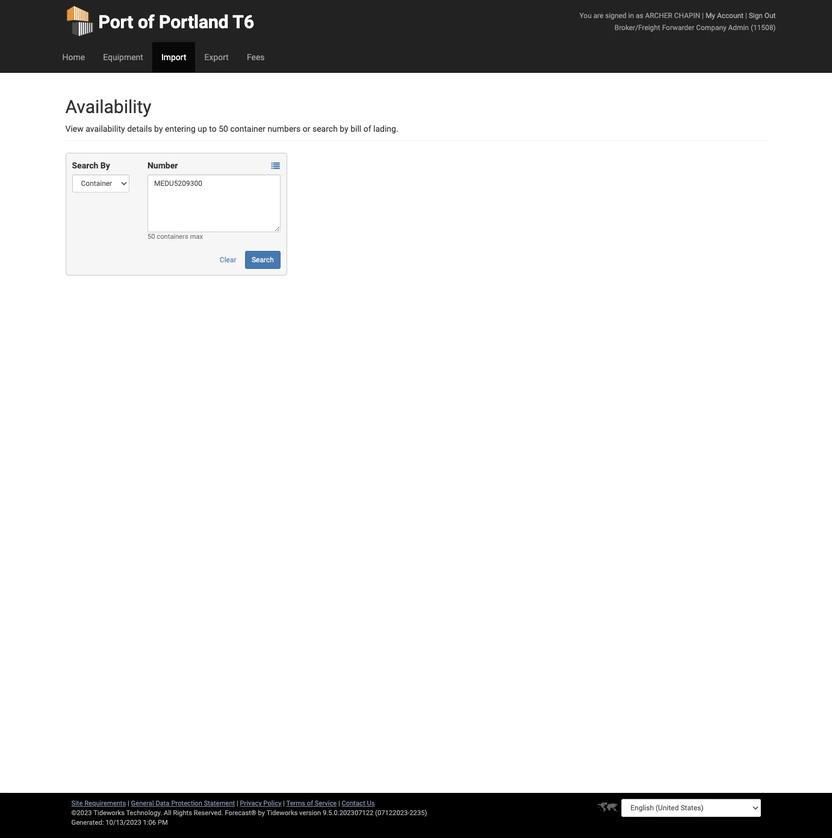 Task type: vqa. For each thing, say whether or not it's contained in the screenshot.
are
yes



Task type: locate. For each thing, give the bounding box(es) containing it.
search left by at the left
[[72, 161, 98, 170]]

admin
[[728, 23, 749, 32]]

view availability details by entering up to 50 container numbers or search by bill of lading.
[[65, 124, 398, 134]]

50 right to
[[219, 124, 228, 134]]

details
[[127, 124, 152, 134]]

of up version
[[307, 800, 313, 808]]

by down "privacy policy" link
[[258, 810, 265, 818]]

data
[[156, 800, 170, 808]]

availability
[[65, 96, 151, 117]]

(07122023-
[[375, 810, 410, 818]]

by left 'bill'
[[340, 124, 349, 134]]

0 vertical spatial 50
[[219, 124, 228, 134]]

max
[[190, 233, 203, 241]]

protection
[[171, 800, 202, 808]]

1 vertical spatial of
[[364, 124, 371, 134]]

by
[[154, 124, 163, 134], [340, 124, 349, 134], [258, 810, 265, 818]]

2 vertical spatial of
[[307, 800, 313, 808]]

technology.
[[126, 810, 162, 818]]

lading.
[[373, 124, 398, 134]]

general
[[131, 800, 154, 808]]

2 horizontal spatial of
[[364, 124, 371, 134]]

1 vertical spatial search
[[252, 256, 274, 264]]

0 horizontal spatial by
[[154, 124, 163, 134]]

number
[[147, 161, 178, 170]]

company
[[696, 23, 727, 32]]

1 horizontal spatial by
[[258, 810, 265, 818]]

account
[[717, 11, 744, 20]]

archer
[[645, 11, 673, 20]]

as
[[636, 11, 643, 20]]

0 horizontal spatial 50
[[147, 233, 155, 241]]

all
[[164, 810, 171, 818]]

| left sign
[[745, 11, 747, 20]]

of right 'bill'
[[364, 124, 371, 134]]

view
[[65, 124, 84, 134]]

you
[[580, 11, 592, 20]]

show list image
[[271, 162, 280, 171]]

by right the details
[[154, 124, 163, 134]]

of
[[138, 11, 155, 33], [364, 124, 371, 134], [307, 800, 313, 808]]

search button
[[245, 251, 281, 269]]

2235)
[[410, 810, 427, 818]]

version
[[299, 810, 321, 818]]

by inside site requirements | general data protection statement | privacy policy | terms of service | contact us ©2023 tideworks technology. all rights reserved. forecast® by tideworks version 9.5.0.202307122 (07122023-2235) generated: 10/13/2023 1:06 pm
[[258, 810, 265, 818]]

site
[[71, 800, 83, 808]]

0 vertical spatial search
[[72, 161, 98, 170]]

generated:
[[71, 820, 104, 827]]

import
[[161, 52, 186, 62]]

search
[[72, 161, 98, 170], [252, 256, 274, 264]]

| up tideworks
[[283, 800, 285, 808]]

of inside site requirements | general data protection statement | privacy policy | terms of service | contact us ©2023 tideworks technology. all rights reserved. forecast® by tideworks version 9.5.0.202307122 (07122023-2235) generated: 10/13/2023 1:06 pm
[[307, 800, 313, 808]]

port of portland t6 link
[[65, 0, 254, 42]]

contact
[[342, 800, 365, 808]]

terms of service link
[[286, 800, 337, 808]]

home button
[[53, 42, 94, 72]]

1 horizontal spatial of
[[307, 800, 313, 808]]

export
[[204, 52, 229, 62]]

equipment button
[[94, 42, 152, 72]]

contact us link
[[342, 800, 375, 808]]

pm
[[158, 820, 168, 827]]

by
[[100, 161, 110, 170]]

search inside "button"
[[252, 256, 274, 264]]

50
[[219, 124, 228, 134], [147, 233, 155, 241]]

clear
[[220, 256, 236, 264]]

1 vertical spatial 50
[[147, 233, 155, 241]]

|
[[702, 11, 704, 20], [745, 11, 747, 20], [128, 800, 129, 808], [237, 800, 238, 808], [283, 800, 285, 808], [338, 800, 340, 808]]

container
[[230, 124, 266, 134]]

0 horizontal spatial of
[[138, 11, 155, 33]]

sign
[[749, 11, 763, 20]]

containers
[[157, 233, 188, 241]]

search for search
[[252, 256, 274, 264]]

search right clear button
[[252, 256, 274, 264]]

1 horizontal spatial 50
[[219, 124, 228, 134]]

of right port at the top left
[[138, 11, 155, 33]]

0 horizontal spatial search
[[72, 161, 98, 170]]

1:06
[[143, 820, 156, 827]]

50 left containers
[[147, 233, 155, 241]]

1 horizontal spatial search
[[252, 256, 274, 264]]

search by
[[72, 161, 110, 170]]

| left general at left
[[128, 800, 129, 808]]



Task type: describe. For each thing, give the bounding box(es) containing it.
in
[[628, 11, 634, 20]]

statement
[[204, 800, 235, 808]]

tideworks
[[267, 810, 298, 818]]

portland
[[159, 11, 229, 33]]

t6
[[233, 11, 254, 33]]

import button
[[152, 42, 195, 72]]

equipment
[[103, 52, 143, 62]]

are
[[594, 11, 604, 20]]

port of portland t6
[[98, 11, 254, 33]]

signed
[[605, 11, 627, 20]]

my account link
[[706, 11, 744, 20]]

search for search by
[[72, 161, 98, 170]]

up
[[198, 124, 207, 134]]

home
[[62, 52, 85, 62]]

| up forecast®
[[237, 800, 238, 808]]

fees
[[247, 52, 265, 62]]

requirements
[[84, 800, 126, 808]]

export button
[[195, 42, 238, 72]]

us
[[367, 800, 375, 808]]

Number text field
[[147, 175, 281, 232]]

privacy
[[240, 800, 262, 808]]

service
[[315, 800, 337, 808]]

(11508)
[[751, 23, 776, 32]]

broker/freight
[[615, 23, 660, 32]]

site requirements link
[[71, 800, 126, 808]]

general data protection statement link
[[131, 800, 235, 808]]

to
[[209, 124, 217, 134]]

reserved.
[[194, 810, 223, 818]]

forecast®
[[225, 810, 256, 818]]

9.5.0.202307122
[[323, 810, 374, 818]]

50 containers max
[[147, 233, 203, 241]]

policy
[[263, 800, 282, 808]]

my
[[706, 11, 715, 20]]

rights
[[173, 810, 192, 818]]

| up 9.5.0.202307122
[[338, 800, 340, 808]]

port
[[98, 11, 133, 33]]

entering
[[165, 124, 196, 134]]

or
[[303, 124, 310, 134]]

bill
[[351, 124, 361, 134]]

©2023 tideworks
[[71, 810, 125, 818]]

| left my
[[702, 11, 704, 20]]

fees button
[[238, 42, 274, 72]]

forwarder
[[662, 23, 695, 32]]

you are signed in as archer chapin | my account | sign out broker/freight forwarder company admin (11508)
[[580, 11, 776, 32]]

site requirements | general data protection statement | privacy policy | terms of service | contact us ©2023 tideworks technology. all rights reserved. forecast® by tideworks version 9.5.0.202307122 (07122023-2235) generated: 10/13/2023 1:06 pm
[[71, 800, 427, 827]]

clear button
[[213, 251, 243, 269]]

numbers
[[268, 124, 301, 134]]

chapin
[[674, 11, 700, 20]]

10/13/2023
[[106, 820, 141, 827]]

2 horizontal spatial by
[[340, 124, 349, 134]]

search
[[313, 124, 338, 134]]

availability
[[86, 124, 125, 134]]

terms
[[286, 800, 305, 808]]

sign out link
[[749, 11, 776, 20]]

out
[[765, 11, 776, 20]]

privacy policy link
[[240, 800, 282, 808]]

0 vertical spatial of
[[138, 11, 155, 33]]



